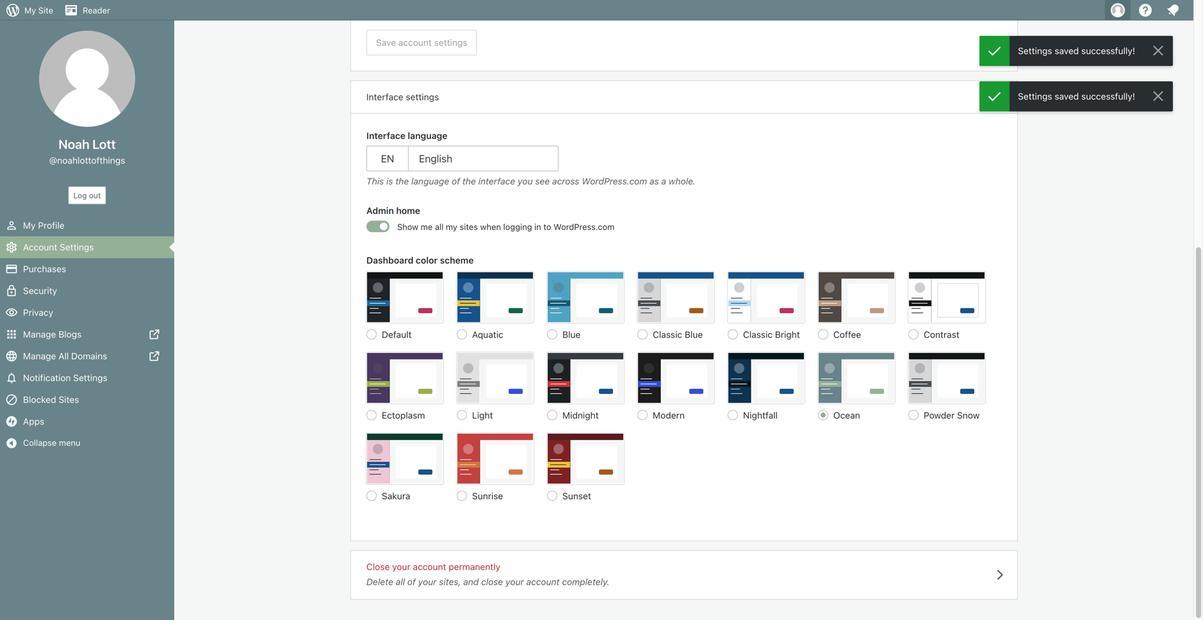 Task type: describe. For each thing, give the bounding box(es) containing it.
collapse
[[23, 438, 57, 448]]

nightfall
[[743, 410, 778, 421]]

lott
[[92, 137, 116, 152]]

midnight image
[[547, 352, 624, 404]]

main content containing en
[[351, 0, 1018, 599]]

delete
[[367, 577, 393, 587]]

settings inside the account settings link
[[60, 242, 94, 253]]

settings saved successfully! for 2nd the notice status
[[1018, 91, 1136, 102]]

1 horizontal spatial your
[[418, 577, 437, 587]]

en
[[381, 153, 394, 165]]

noah
[[58, 137, 90, 152]]

whole.
[[669, 176, 696, 186]]

modern image
[[638, 352, 715, 404]]

profile
[[38, 220, 64, 231]]

nightfall image
[[728, 352, 805, 404]]

dismiss image for first the notice status from the top of the page
[[1151, 43, 1166, 58]]

2 notice status from the top
[[980, 81, 1173, 112]]

all inside 'admin home' group
[[435, 222, 444, 232]]

classic blue
[[653, 329, 703, 340]]

all inside close your account permanently delete all of your sites, and close your account completely.
[[396, 577, 405, 587]]

credit_card image
[[5, 263, 18, 276]]

account inside button
[[399, 37, 432, 48]]

this is the language of the interface you see across wordpress.com as a whole.
[[367, 176, 696, 186]]

powder
[[924, 410, 955, 421]]

permanently
[[449, 562, 501, 572]]

1 group from the top
[[367, 0, 1002, 20]]

midnight
[[563, 410, 599, 421]]

completely.
[[562, 577, 610, 587]]

menu
[[59, 438, 80, 448]]

close
[[481, 577, 503, 587]]

manage for manage blogs
[[23, 329, 56, 340]]

block image
[[5, 393, 18, 406]]

successfully! for dismiss image related to first the notice status from the top of the page
[[1082, 46, 1136, 56]]

all
[[58, 351, 69, 361]]

purchases
[[23, 264, 66, 274]]

scheme
[[440, 255, 474, 266]]

reader link
[[58, 0, 115, 21]]

saved for 2nd the notice status
[[1055, 91, 1079, 102]]

sakura image
[[367, 433, 443, 484]]

manage blogs
[[23, 329, 82, 340]]

settings inside notification settings link
[[73, 373, 107, 383]]

ocean image
[[818, 352, 895, 404]]

coffee image
[[818, 272, 895, 323]]

0 vertical spatial wordpress.com
[[582, 176, 647, 186]]

blocked sites link
[[0, 389, 174, 411]]

bright
[[775, 329, 800, 340]]

color
[[416, 255, 438, 266]]

ectoplasm image
[[367, 352, 443, 404]]

interface settings
[[367, 92, 439, 102]]

purchases link
[[0, 258, 174, 280]]

of inside "group"
[[452, 176, 460, 186]]

security link
[[0, 280, 174, 302]]

manage all domains link
[[0, 345, 174, 367]]

notification settings link
[[0, 367, 174, 389]]

see
[[535, 176, 550, 186]]

sites
[[59, 394, 79, 405]]

is
[[386, 176, 393, 186]]

english
[[419, 153, 453, 165]]

you
[[518, 176, 533, 186]]

manage blogs link
[[0, 324, 174, 345]]

manage all domains
[[23, 351, 107, 361]]

log out button
[[68, 186, 106, 204]]

save account settings
[[376, 37, 467, 48]]

blogs
[[58, 329, 82, 340]]

security
[[23, 286, 57, 296]]

sunset
[[563, 491, 591, 501]]

account
[[23, 242, 57, 253]]

powder snow
[[924, 410, 980, 421]]

powder snow image
[[909, 352, 986, 404]]

in
[[535, 222, 541, 232]]

0 horizontal spatial your
[[392, 562, 411, 572]]

noah lott @ noahlottofthings
[[49, 137, 125, 166]]

to
[[544, 222, 552, 232]]

log
[[73, 191, 87, 200]]

sites
[[460, 222, 478, 232]]

settings saved successfully! for first the notice status from the top of the page
[[1018, 46, 1136, 56]]

sunrise
[[472, 491, 503, 501]]

2 horizontal spatial your
[[506, 577, 524, 587]]

when
[[480, 222, 501, 232]]

show me all my sites when logging in to wordpress.com
[[397, 222, 615, 232]]

close your account permanently delete all of your sites, and close your account completely.
[[367, 562, 610, 587]]

2 vertical spatial account
[[527, 577, 560, 587]]

dismiss image for 2nd the notice status
[[1151, 88, 1166, 104]]

dashboard
[[367, 255, 414, 266]]

default image
[[367, 272, 443, 323]]

my for my profile
[[23, 220, 36, 231]]

1 blue from the left
[[563, 329, 581, 340]]

classic blue image
[[638, 272, 715, 323]]

my site link
[[0, 0, 58, 21]]

sunrise image
[[457, 433, 534, 484]]

noahlottofthings
[[57, 155, 125, 166]]

ectoplasm
[[382, 410, 425, 421]]

sites,
[[439, 577, 461, 587]]

save account settings button
[[367, 30, 477, 55]]

0 vertical spatial language
[[408, 130, 448, 141]]

help image
[[1138, 3, 1154, 18]]



Task type: vqa. For each thing, say whether or not it's contained in the screenshot.
second Notice "Status" from the bottom of the page
yes



Task type: locate. For each thing, give the bounding box(es) containing it.
2 interface from the top
[[367, 130, 406, 141]]

None radio
[[547, 329, 558, 340], [638, 329, 648, 340], [638, 410, 648, 420], [818, 410, 829, 420], [909, 410, 919, 420], [367, 491, 377, 501], [457, 491, 467, 501], [547, 329, 558, 340], [638, 329, 648, 340], [638, 410, 648, 420], [818, 410, 829, 420], [909, 410, 919, 420], [367, 491, 377, 501], [457, 491, 467, 501]]

1 successfully! from the top
[[1082, 46, 1136, 56]]

dismiss image
[[1151, 43, 1166, 58], [1151, 88, 1166, 104]]

0 vertical spatial account
[[399, 37, 432, 48]]

account left completely.
[[527, 577, 560, 587]]

0 vertical spatial interface
[[367, 92, 404, 102]]

0 vertical spatial all
[[435, 222, 444, 232]]

none url field inside main content
[[367, 0, 1002, 4]]

notification settings
[[23, 373, 107, 383]]

logging
[[503, 222, 532, 232]]

my left site
[[24, 5, 36, 15]]

blue down blue image
[[563, 329, 581, 340]]

0 vertical spatial settings
[[434, 37, 467, 48]]

account settings
[[23, 242, 94, 253]]

1 dismiss image from the top
[[1151, 43, 1166, 58]]

my profile
[[23, 220, 64, 231]]

settings image
[[5, 241, 18, 254]]

domains
[[71, 351, 107, 361]]

1 vertical spatial language
[[411, 176, 449, 186]]

admin
[[367, 205, 394, 216]]

aquatic
[[472, 329, 504, 340]]

manage your notifications image
[[1166, 3, 1181, 18]]

classic for classic blue
[[653, 329, 683, 340]]

all left my
[[435, 222, 444, 232]]

of inside close your account permanently delete all of your sites, and close your account completely.
[[407, 577, 416, 587]]

2 settings saved successfully! from the top
[[1018, 91, 1136, 102]]

out
[[89, 191, 101, 200]]

sakura
[[382, 491, 411, 501]]

interface for interface language
[[367, 130, 406, 141]]

1 horizontal spatial the
[[463, 176, 476, 186]]

my inside my site link
[[24, 5, 36, 15]]

1 vertical spatial settings
[[406, 92, 439, 102]]

0 horizontal spatial blue
[[563, 329, 581, 340]]

close
[[367, 562, 390, 572]]

1 settings saved successfully! from the top
[[1018, 46, 1136, 56]]

interface up interface language
[[367, 92, 404, 102]]

2 vertical spatial group
[[367, 254, 1002, 513]]

1 vertical spatial interface
[[367, 130, 406, 141]]

contrast
[[924, 329, 960, 340]]

the
[[396, 176, 409, 186], [463, 176, 476, 186]]

1 the from the left
[[396, 176, 409, 186]]

contrast image
[[909, 272, 986, 323]]

2 dismiss image from the top
[[1151, 88, 1166, 104]]

account right save
[[399, 37, 432, 48]]

2 classic from the left
[[743, 329, 773, 340]]

my
[[446, 222, 458, 232]]

blue
[[563, 329, 581, 340], [685, 329, 703, 340]]

coffee
[[834, 329, 861, 340]]

1 vertical spatial manage
[[23, 351, 56, 361]]

interface for interface settings
[[367, 92, 404, 102]]

log out
[[73, 191, 101, 200]]

0 vertical spatial settings saved successfully!
[[1018, 46, 1136, 56]]

apps
[[23, 416, 44, 427]]

2 saved from the top
[[1055, 91, 1079, 102]]

save
[[376, 37, 396, 48]]

interface
[[479, 176, 515, 186]]

modern
[[653, 410, 685, 421]]

0 horizontal spatial all
[[396, 577, 405, 587]]

all right delete at the bottom
[[396, 577, 405, 587]]

1 vertical spatial of
[[407, 577, 416, 587]]

light image
[[457, 352, 534, 404]]

classic bright image
[[728, 272, 805, 323]]

manage inside "link"
[[23, 329, 56, 340]]

my inside my profile link
[[23, 220, 36, 231]]

blocked
[[23, 394, 56, 405]]

1 vertical spatial all
[[396, 577, 405, 587]]

interface language
[[367, 130, 448, 141]]

1 vertical spatial dismiss image
[[1151, 88, 1166, 104]]

of
[[452, 176, 460, 186], [407, 577, 416, 587]]

language down english
[[411, 176, 449, 186]]

manage down privacy
[[23, 329, 56, 340]]

0 vertical spatial notice status
[[980, 36, 1173, 66]]

site
[[38, 5, 53, 15]]

as
[[650, 176, 659, 186]]

group
[[367, 0, 1002, 20], [367, 129, 1002, 188], [367, 254, 1002, 513]]

your
[[392, 562, 411, 572], [418, 577, 437, 587], [506, 577, 524, 587]]

me
[[421, 222, 433, 232]]

show
[[397, 222, 419, 232]]

1 vertical spatial settings saved successfully!
[[1018, 91, 1136, 102]]

@
[[49, 155, 57, 166]]

person image
[[5, 219, 18, 232]]

interface
[[367, 92, 404, 102], [367, 130, 406, 141]]

1 horizontal spatial blue
[[685, 329, 703, 340]]

classic
[[653, 329, 683, 340], [743, 329, 773, 340]]

apps image
[[5, 328, 18, 341]]

0 horizontal spatial classic
[[653, 329, 683, 340]]

1 classic from the left
[[653, 329, 683, 340]]

manage for manage all domains
[[23, 351, 56, 361]]

notifications image
[[5, 372, 18, 385]]

1 horizontal spatial of
[[452, 176, 460, 186]]

lock image
[[5, 285, 18, 297]]

1 vertical spatial successfully!
[[1082, 91, 1136, 102]]

default
[[382, 329, 412, 340]]

0 vertical spatial manage
[[23, 329, 56, 340]]

notice status
[[980, 36, 1173, 66], [980, 81, 1173, 112]]

my profile image
[[1111, 3, 1125, 17]]

2 group from the top
[[367, 129, 1002, 188]]

0 vertical spatial of
[[452, 176, 460, 186]]

2 successfully! from the top
[[1082, 91, 1136, 102]]

account up sites,
[[413, 562, 446, 572]]

sunset image
[[547, 433, 624, 484]]

interface up 'en'
[[367, 130, 406, 141]]

a
[[662, 176, 666, 186]]

1 vertical spatial my
[[23, 220, 36, 231]]

blue down "classic blue" image
[[685, 329, 703, 340]]

wordpress.com inside 'admin home' group
[[554, 222, 615, 232]]

0 horizontal spatial of
[[407, 577, 416, 587]]

3 group from the top
[[367, 254, 1002, 513]]

1 saved from the top
[[1055, 46, 1079, 56]]

all
[[435, 222, 444, 232], [396, 577, 405, 587]]

2 blue from the left
[[685, 329, 703, 340]]

privacy link
[[0, 302, 174, 324]]

this
[[367, 176, 384, 186]]

language image
[[5, 350, 18, 363]]

of right delete at the bottom
[[407, 577, 416, 587]]

main content
[[351, 0, 1018, 599]]

wordpress.com right to
[[554, 222, 615, 232]]

group containing en
[[367, 129, 1002, 188]]

dashboard color scheme
[[367, 255, 474, 266]]

manage
[[23, 329, 56, 340], [23, 351, 56, 361]]

across
[[552, 176, 580, 186]]

1 vertical spatial wordpress.com
[[554, 222, 615, 232]]

classic down "classic blue" image
[[653, 329, 683, 340]]

0 vertical spatial my
[[24, 5, 36, 15]]

0 vertical spatial group
[[367, 0, 1002, 20]]

admin home
[[367, 205, 420, 216]]

interface inside "group"
[[367, 130, 406, 141]]

language up english
[[408, 130, 448, 141]]

noah lott image
[[39, 31, 135, 127]]

ocean
[[834, 410, 861, 421]]

1 vertical spatial group
[[367, 129, 1002, 188]]

0 vertical spatial dismiss image
[[1151, 43, 1166, 58]]

my for my site
[[24, 5, 36, 15]]

my
[[24, 5, 36, 15], [23, 220, 36, 231]]

of down english
[[452, 176, 460, 186]]

language
[[408, 130, 448, 141], [411, 176, 449, 186]]

blue image
[[547, 272, 624, 323]]

home
[[396, 205, 420, 216]]

1 manage from the top
[[23, 329, 56, 340]]

successfully! for dismiss image corresponding to 2nd the notice status
[[1082, 91, 1136, 102]]

manage up notification
[[23, 351, 56, 361]]

wordpress.com
[[582, 176, 647, 186], [554, 222, 615, 232]]

light
[[472, 410, 493, 421]]

None radio
[[367, 329, 377, 340], [457, 329, 467, 340], [728, 329, 738, 340], [818, 329, 829, 340], [909, 329, 919, 340], [367, 410, 377, 420], [457, 410, 467, 420], [547, 410, 558, 420], [728, 410, 738, 420], [547, 491, 558, 501], [367, 329, 377, 340], [457, 329, 467, 340], [728, 329, 738, 340], [818, 329, 829, 340], [909, 329, 919, 340], [367, 410, 377, 420], [457, 410, 467, 420], [547, 410, 558, 420], [728, 410, 738, 420], [547, 491, 558, 501]]

account settings link
[[0, 236, 174, 258]]

my profile link
[[0, 215, 174, 236]]

0 vertical spatial saved
[[1055, 46, 1079, 56]]

wordpress.com left as
[[582, 176, 647, 186]]

0 vertical spatial successfully!
[[1082, 46, 1136, 56]]

the right is
[[396, 176, 409, 186]]

1 horizontal spatial all
[[435, 222, 444, 232]]

blocked sites
[[23, 394, 79, 405]]

the left interface
[[463, 176, 476, 186]]

classic left bright on the right bottom of page
[[743, 329, 773, 340]]

settings
[[434, 37, 467, 48], [406, 92, 439, 102]]

2 manage from the top
[[23, 351, 56, 361]]

1 interface from the top
[[367, 92, 404, 102]]

settings inside button
[[434, 37, 467, 48]]

apps link
[[0, 411, 174, 433]]

2 the from the left
[[463, 176, 476, 186]]

1 notice status from the top
[[980, 36, 1173, 66]]

None url field
[[367, 0, 1002, 4]]

1 vertical spatial account
[[413, 562, 446, 572]]

aquatic image
[[457, 272, 534, 323]]

saved
[[1055, 46, 1079, 56], [1055, 91, 1079, 102]]

admin home group
[[367, 204, 1002, 241]]

settings
[[1018, 46, 1053, 56], [1018, 91, 1053, 102], [60, 242, 94, 253], [73, 373, 107, 383]]

group containing dashboard color scheme
[[367, 254, 1002, 513]]

my right person icon
[[23, 220, 36, 231]]

privacy
[[23, 307, 53, 318]]

saved for first the notice status from the top of the page
[[1055, 46, 1079, 56]]

my site
[[24, 5, 53, 15]]

settings saved successfully!
[[1018, 46, 1136, 56], [1018, 91, 1136, 102]]

notification
[[23, 373, 71, 383]]

1 vertical spatial saved
[[1055, 91, 1079, 102]]

1 horizontal spatial classic
[[743, 329, 773, 340]]

visibility image
[[5, 306, 18, 319]]

classic for classic bright
[[743, 329, 773, 340]]

reader
[[83, 5, 110, 15]]

1 vertical spatial notice status
[[980, 81, 1173, 112]]

collapse menu
[[23, 438, 80, 448]]

0 horizontal spatial the
[[396, 176, 409, 186]]

and
[[464, 577, 479, 587]]

snow
[[957, 410, 980, 421]]

classic bright
[[743, 329, 800, 340]]



